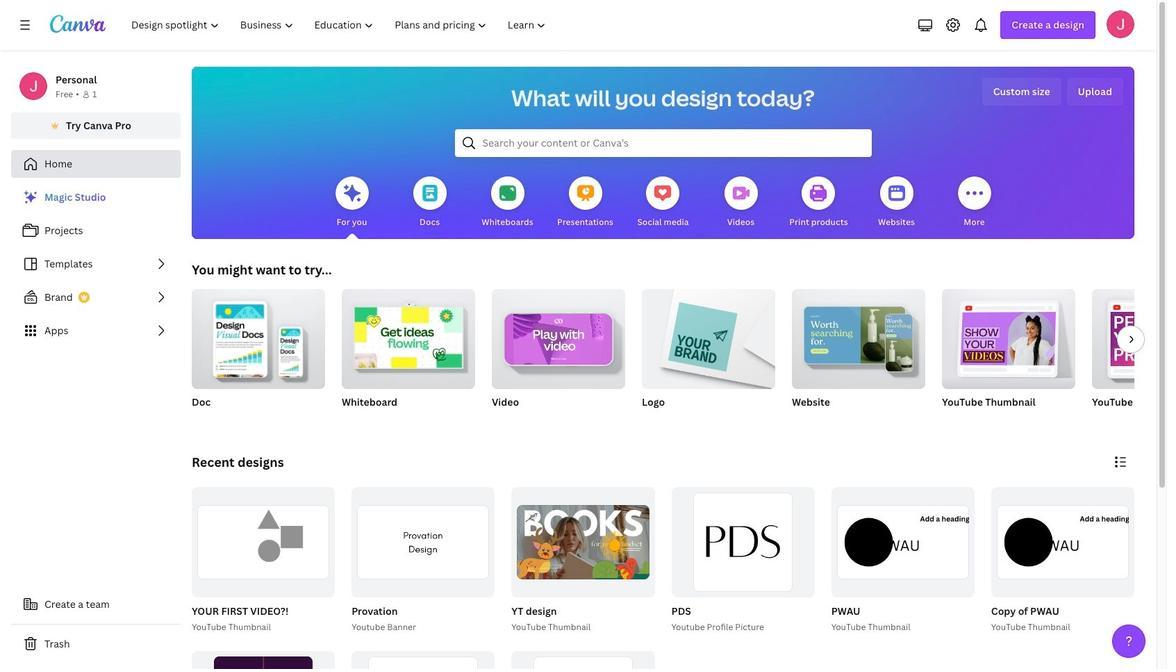 Task type: vqa. For each thing, say whether or not it's contained in the screenshot.
Add inside Button
no



Task type: locate. For each thing, give the bounding box(es) containing it.
None search field
[[455, 129, 872, 157]]

top level navigation element
[[122, 11, 558, 39]]

group
[[192, 283, 325, 427], [192, 283, 325, 389], [342, 283, 475, 427], [342, 283, 475, 389], [492, 283, 625, 427], [492, 283, 625, 389], [642, 283, 775, 427], [642, 283, 775, 389], [792, 283, 926, 427], [792, 283, 926, 389], [942, 283, 1076, 427], [942, 283, 1076, 389], [1092, 289, 1167, 427], [1092, 289, 1167, 389], [189, 487, 335, 634], [192, 487, 335, 597], [349, 487, 495, 634], [352, 487, 495, 597], [509, 487, 655, 634], [512, 487, 655, 597], [669, 487, 815, 634], [672, 487, 815, 597], [829, 487, 975, 634], [989, 487, 1135, 634], [192, 651, 335, 669], [352, 651, 495, 669], [512, 651, 655, 669]]

list
[[11, 183, 181, 345]]



Task type: describe. For each thing, give the bounding box(es) containing it.
Search search field
[[483, 130, 844, 156]]

james peterson image
[[1107, 10, 1135, 38]]



